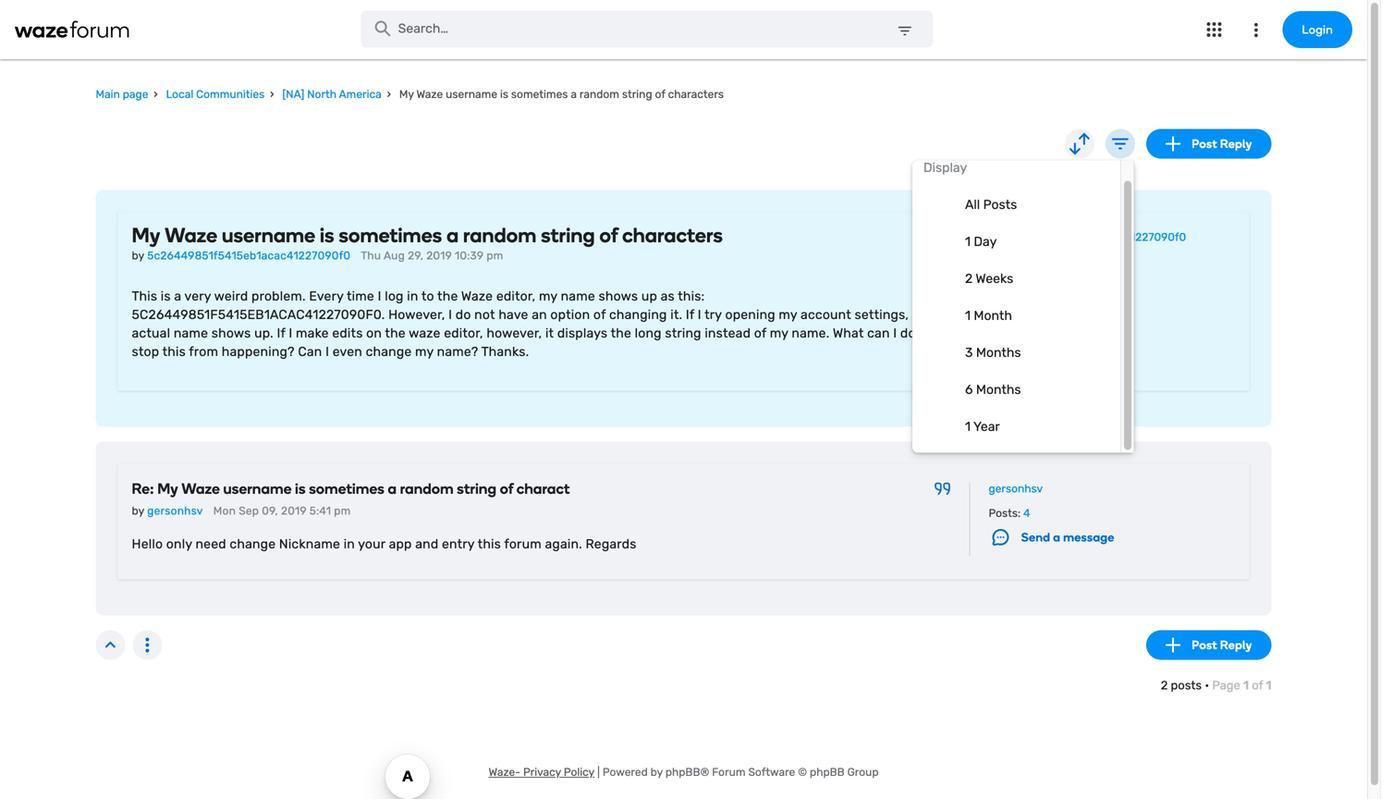 Task type: locate. For each thing, give the bounding box(es) containing it.
1 horizontal spatial this
[[478, 537, 501, 552]]

2019 right 09,
[[281, 505, 307, 518]]

poster_id:17881236
[[989, 270, 1113, 285]]

1 day
[[965, 234, 997, 249]]

the up however,
[[437, 288, 458, 304]]

all
[[965, 197, 980, 212]]

gersonhsv link up 'posts: 4'
[[989, 482, 1043, 496]]

1 horizontal spatial to
[[919, 325, 932, 341]]

by for by 5c26449851f5415eb1acac41227090f0
[[132, 249, 144, 262]]

time
[[347, 288, 374, 304]]

2 left •
[[1161, 679, 1168, 693]]

0 horizontal spatial do
[[456, 307, 471, 322]]

1 horizontal spatial editor,
[[496, 288, 536, 304]]

1 horizontal spatial if
[[686, 307, 695, 322]]

1 horizontal spatial 5c26449851f5415eb1acac41227090f0
[[989, 231, 1187, 244]]

|
[[598, 766, 600, 779]]

if right the it.
[[686, 307, 695, 322]]

this
[[162, 344, 186, 359], [478, 537, 501, 552]]

if right up.
[[277, 325, 286, 341]]

posts
[[984, 197, 1018, 212], [1171, 679, 1202, 693]]

displays
[[558, 325, 608, 341]]

1
[[965, 234, 971, 249], [989, 304, 994, 319], [965, 308, 971, 323], [965, 419, 971, 434], [1244, 679, 1249, 693], [1267, 679, 1272, 693]]

this right 'entry'
[[478, 537, 501, 552]]

very
[[185, 288, 211, 304]]

do left not at the top left of page
[[456, 307, 471, 322]]

editor, up name?
[[444, 325, 483, 341]]

5c26449851f5415eb1acac41227090f0 up poster_id:17881236
[[989, 231, 1187, 244]]

1 vertical spatial by
[[132, 505, 144, 518]]

2 horizontal spatial random
[[580, 88, 620, 101]]

by for by gersonhsv
[[132, 505, 144, 518]]

0 horizontal spatial gersonhsv link
[[147, 502, 203, 520]]

this right "stop"
[[162, 344, 186, 359]]

1 horizontal spatial name
[[561, 288, 595, 304]]

1 vertical spatial 5c26449851f5415eb1acac41227090f0 link
[[147, 246, 351, 265]]

is
[[500, 88, 509, 101], [320, 223, 335, 247], [161, 288, 171, 304], [295, 480, 306, 498]]

2 for 2 posts   • page 1 of 1
[[1161, 679, 1168, 693]]

0 vertical spatial 5c26449851f5415eb1acac41227090f0
[[989, 231, 1187, 244]]

powered
[[603, 766, 648, 779]]

forum
[[504, 537, 542, 552]]

charact
[[517, 480, 570, 498]]

posts right all
[[984, 197, 1018, 212]]

0 horizontal spatial the
[[385, 325, 406, 341]]

pm right 5:41
[[334, 505, 351, 518]]

1 for 1
[[989, 304, 994, 319]]

this inside this is a very weird problem. every time i log in to the waze editor, my name shows up as this: 5c26449851f5415eb1acac41227090f0. however, i do not have an option of changing it. if i try opening my account settings, my actual name shows up. if i make edits on the waze editor, however, it displays the long string instead of my name. what can i do to stop this from happening? can i even change my name? thanks.
[[162, 344, 186, 359]]

by gersonhsv
[[132, 505, 203, 518]]

my
[[399, 88, 414, 101], [132, 223, 160, 247], [157, 480, 178, 498]]

0 vertical spatial do
[[456, 307, 471, 322]]

1 horizontal spatial shows
[[599, 288, 638, 304]]

0 vertical spatial this
[[162, 344, 186, 359]]

1 horizontal spatial 2019
[[427, 249, 452, 262]]

5c26449851f5415eb1acac41227090f0 up weird
[[147, 249, 351, 262]]

a inside this is a very weird problem. every time i log in to the waze editor, my name shows up as this: 5c26449851f5415eb1acac41227090f0. however, i do not have an option of changing it. if i try opening my account settings, my actual name shows up. if i make edits on the waze editor, however, it displays the long string instead of my name. what can i do to stop this from happening? can i even change my name? thanks.
[[174, 288, 182, 304]]

5c26449851f5415eb1acac41227090f0 link up poster_id:17881236
[[989, 231, 1187, 244]]

0 vertical spatial 2
[[965, 271, 973, 286]]

0 horizontal spatial 2
[[965, 271, 973, 286]]

my right "settings,"
[[913, 307, 931, 322]]

sometimes
[[511, 88, 568, 101], [339, 223, 442, 247], [309, 480, 385, 498]]

months right 6
[[976, 382, 1021, 397]]

1 vertical spatial in
[[344, 537, 355, 552]]

0 horizontal spatial random
[[400, 480, 454, 498]]

0 horizontal spatial name
[[174, 325, 208, 341]]

0 vertical spatial pm
[[487, 249, 504, 262]]

shows up happening?
[[212, 325, 251, 341]]

in left your
[[344, 537, 355, 552]]

my up this in the left of the page
[[132, 223, 160, 247]]

1 for 1 day
[[965, 234, 971, 249]]

by left 'phpbb®'
[[651, 766, 663, 779]]

your
[[358, 537, 386, 552]]

do right can
[[901, 325, 916, 341]]

2 horizontal spatial the
[[611, 325, 632, 341]]

main page link
[[96, 82, 148, 107]]

1 vertical spatial this
[[478, 537, 501, 552]]

try
[[705, 307, 722, 322]]

29,
[[408, 249, 424, 262]]

1 vertical spatial gersonhsv link
[[147, 502, 203, 520]]

by up this in the left of the page
[[132, 249, 144, 262]]

1 horizontal spatial 2
[[1161, 679, 1168, 693]]

0 horizontal spatial pm
[[334, 505, 351, 518]]

5c26449851f5415eb1acac41227090f0 link
[[989, 231, 1187, 244], [147, 246, 351, 265]]

1 horizontal spatial in
[[407, 288, 418, 304]]

my up by gersonhsv
[[157, 480, 178, 498]]

to up however,
[[422, 288, 434, 304]]

2019
[[427, 249, 452, 262], [281, 505, 307, 518]]

my waze username is sometimes a random string of characters inside my waze username is sometimes a random string of characters main content
[[132, 223, 723, 247]]

on
[[366, 325, 382, 341]]

1 horizontal spatial pm
[[487, 249, 504, 262]]

1 vertical spatial editor,
[[444, 325, 483, 341]]

months
[[976, 345, 1021, 360], [976, 382, 1021, 397]]

months for 3 months
[[976, 345, 1021, 360]]

waze inside this is a very weird problem. every time i log in to the waze editor, my name shows up as this: 5c26449851f5415eb1acac41227090f0. however, i do not have an option of changing it. if i try opening my account settings, my actual name shows up. if i make edits on the waze editor, however, it displays the long string instead of my name. what can i do to stop this from happening? can i even change my name? thanks.
[[461, 288, 493, 304]]

characters
[[668, 88, 724, 101], [623, 223, 723, 247]]

waze
[[417, 88, 443, 101], [165, 223, 217, 247], [461, 288, 493, 304], [182, 480, 220, 498]]

a
[[571, 88, 577, 101], [447, 223, 459, 247], [174, 288, 182, 304], [388, 480, 397, 498]]

my
[[539, 288, 558, 304], [779, 307, 798, 322], [913, 307, 931, 322], [770, 325, 789, 341], [415, 344, 434, 359]]

0 horizontal spatial 2019
[[281, 505, 307, 518]]

2 vertical spatial my
[[157, 480, 178, 498]]

local communities
[[166, 88, 265, 101]]

as
[[661, 288, 675, 304]]

0 horizontal spatial posts
[[984, 197, 1018, 212]]

change
[[366, 344, 412, 359], [230, 537, 276, 552]]

display
[[924, 160, 968, 175]]

09,
[[262, 505, 278, 518]]

1 vertical spatial 2019
[[281, 505, 307, 518]]

gersonhsv up only
[[147, 505, 203, 518]]

account
[[801, 307, 852, 322]]

1 vertical spatial do
[[901, 325, 916, 341]]

main page
[[96, 88, 148, 101]]

name.
[[792, 325, 830, 341]]

1 horizontal spatial gersonhsv
[[989, 482, 1043, 495]]

1 vertical spatial if
[[277, 325, 286, 341]]

5c26449851f5415eb1acac41227090f0 link up weird
[[147, 246, 351, 265]]

0 vertical spatial 5c26449851f5415eb1acac41227090f0 link
[[989, 231, 1187, 244]]

posts left •
[[1171, 679, 1202, 693]]

2 months from the top
[[976, 382, 1021, 397]]

display all posts
[[924, 160, 1018, 212]]

north
[[307, 88, 337, 101]]

gersonhsv up 'posts: 4'
[[989, 482, 1043, 495]]

0 vertical spatial 2019
[[427, 249, 452, 262]]

4
[[1024, 507, 1031, 520]]

waze up mon
[[182, 480, 220, 498]]

regards
[[586, 537, 637, 552]]

of inside re: my waze username is sometimes a random string of charact link
[[500, 480, 514, 498]]

in right log
[[407, 288, 418, 304]]

not
[[475, 307, 495, 322]]

0 horizontal spatial 5c26449851f5415eb1acac41227090f0 link
[[147, 246, 351, 265]]

0 horizontal spatial shows
[[212, 325, 251, 341]]

pm
[[487, 249, 504, 262], [334, 505, 351, 518]]

to
[[422, 288, 434, 304], [919, 325, 932, 341]]

my waze username is sometimes a random string of characters
[[397, 88, 724, 101], [132, 223, 723, 247]]

0 horizontal spatial in
[[344, 537, 355, 552]]

1 horizontal spatial do
[[901, 325, 916, 341]]

username
[[446, 88, 498, 101], [222, 223, 316, 247], [223, 480, 292, 498]]

0 vertical spatial by
[[132, 249, 144, 262]]

2019 right 29, on the top left of page
[[427, 249, 452, 262]]

1 horizontal spatial random
[[463, 223, 537, 247]]

change down sep
[[230, 537, 276, 552]]

up.
[[254, 325, 274, 341]]

editor, up the have
[[496, 288, 536, 304]]

string
[[622, 88, 653, 101], [541, 223, 595, 247], [665, 325, 702, 341], [457, 480, 497, 498]]

my right america
[[399, 88, 414, 101]]

reply with quote image
[[935, 482, 951, 495]]

0 horizontal spatial editor,
[[444, 325, 483, 341]]

in
[[407, 288, 418, 304], [344, 537, 355, 552]]

1 year
[[965, 419, 1000, 434]]

1 vertical spatial my
[[132, 223, 160, 247]]

name?
[[437, 344, 478, 359]]

posts inside display all posts
[[984, 197, 1018, 212]]

months right 3
[[976, 345, 1021, 360]]

1 vertical spatial pm
[[334, 505, 351, 518]]

2 for 2 weeks
[[965, 271, 973, 286]]

1 vertical spatial random
[[463, 223, 537, 247]]

0 vertical spatial change
[[366, 344, 412, 359]]

aug
[[384, 249, 405, 262]]

0 vertical spatial posts
[[984, 197, 1018, 212]]

0 horizontal spatial this
[[162, 344, 186, 359]]

and
[[415, 537, 439, 552]]

waze up by 5c26449851f5415eb1acac41227090f0
[[165, 223, 217, 247]]

1 horizontal spatial gersonhsv link
[[989, 482, 1043, 496]]

0 vertical spatial if
[[686, 307, 695, 322]]

0 vertical spatial in
[[407, 288, 418, 304]]

1 months from the top
[[976, 345, 1021, 360]]

by
[[132, 249, 144, 262], [132, 505, 144, 518], [651, 766, 663, 779]]

0 vertical spatial months
[[976, 345, 1021, 360]]

change down on at the top
[[366, 344, 412, 359]]

the down changing
[[611, 325, 632, 341]]

0 vertical spatial shows
[[599, 288, 638, 304]]

1 horizontal spatial change
[[366, 344, 412, 359]]

re:
[[132, 480, 154, 498]]

0 vertical spatial characters
[[668, 88, 724, 101]]

i right the can
[[326, 344, 329, 359]]

thu
[[361, 249, 381, 262]]

1 vertical spatial 2
[[1161, 679, 1168, 693]]

0 horizontal spatial 5c26449851f5415eb1acac41227090f0
[[147, 249, 351, 262]]

the right on at the top
[[385, 325, 406, 341]]

pm right 10:39
[[487, 249, 504, 262]]

1 vertical spatial to
[[919, 325, 932, 341]]

my left name.
[[770, 325, 789, 341]]

what
[[833, 325, 864, 341]]

waze
[[409, 325, 441, 341]]

waze up not at the top left of page
[[461, 288, 493, 304]]

1 horizontal spatial the
[[437, 288, 458, 304]]

my up name.
[[779, 307, 798, 322]]

1 vertical spatial posts
[[1171, 679, 1202, 693]]

5c26449851f5415eb1acac41227090f0
[[989, 231, 1187, 244], [147, 249, 351, 262]]

[na]
[[282, 88, 305, 101]]

0 vertical spatial gersonhsv link
[[989, 482, 1043, 496]]

gersonhsv link up only
[[147, 502, 203, 520]]

the
[[437, 288, 458, 304], [385, 325, 406, 341], [611, 325, 632, 341]]

name up from
[[174, 325, 208, 341]]

shows up changing
[[599, 288, 638, 304]]

2 vertical spatial random
[[400, 480, 454, 498]]

1 vertical spatial change
[[230, 537, 276, 552]]

change inside this is a very weird problem. every time i log in to the waze editor, my name shows up as this: 5c26449851f5415eb1acac41227090f0. however, i do not have an option of changing it. if i try opening my account settings, my actual name shows up. if i make edits on the waze editor, however, it displays the long string instead of my name. what can i do to stop this from happening? can i even change my name? thanks.
[[366, 344, 412, 359]]

0 vertical spatial random
[[580, 88, 620, 101]]

2 left weeks at the right of the page
[[965, 271, 973, 286]]

random
[[580, 88, 620, 101], [463, 223, 537, 247], [400, 480, 454, 498]]

0 horizontal spatial gersonhsv
[[147, 505, 203, 518]]

1 vertical spatial characters
[[623, 223, 723, 247]]

name up option
[[561, 288, 595, 304]]

by down re:
[[132, 505, 144, 518]]

if
[[686, 307, 695, 322], [277, 325, 286, 341]]

thanks.
[[481, 344, 529, 359]]

1 vertical spatial name
[[174, 325, 208, 341]]

to right can
[[919, 325, 932, 341]]

year
[[974, 419, 1000, 434]]

1 vertical spatial months
[[976, 382, 1021, 397]]

1 vertical spatial my waze username is sometimes a random string of characters
[[132, 223, 723, 247]]

shows
[[599, 288, 638, 304], [212, 325, 251, 341]]

0 vertical spatial to
[[422, 288, 434, 304]]



Task type: vqa. For each thing, say whether or not it's contained in the screenshot.
will
no



Task type: describe. For each thing, give the bounding box(es) containing it.
however,
[[487, 325, 542, 341]]

my up an
[[539, 288, 558, 304]]

in inside this is a very weird problem. every time i log in to the waze editor, my name shows up as this: 5c26449851f5415eb1acac41227090f0. however, i do not have an option of changing it. if i try opening my account settings, my actual name shows up. if i make edits on the waze editor, however, it displays the long string instead of my name. what can i do to stop this from happening? can i even change my name? thanks.
[[407, 288, 418, 304]]

nickname
[[279, 537, 340, 552]]

need
[[196, 537, 226, 552]]

waze-
[[489, 766, 521, 779]]

long
[[635, 325, 662, 341]]

1 for 1 year
[[965, 419, 971, 434]]

my down the waze
[[415, 344, 434, 359]]

every
[[309, 288, 344, 304]]

1 month
[[965, 308, 1013, 323]]

0 horizontal spatial to
[[422, 288, 434, 304]]

opening
[[726, 307, 776, 322]]

this:
[[678, 288, 705, 304]]

up
[[642, 288, 658, 304]]

this
[[132, 288, 157, 304]]

have
[[499, 307, 529, 322]]

i left try at the top of the page
[[698, 307, 702, 322]]

1 horizontal spatial posts
[[1171, 679, 1202, 693]]

thu aug 29, 2019 10:39 pm
[[361, 249, 504, 262]]

mon
[[213, 505, 236, 518]]

only
[[166, 537, 192, 552]]

weird
[[214, 288, 248, 304]]

app
[[389, 537, 412, 552]]

re: my waze username is sometimes a random string of charact link
[[132, 478, 570, 500]]

again.
[[545, 537, 583, 552]]

0 vertical spatial my waze username is sometimes a random string of characters
[[397, 88, 724, 101]]

posts: 4
[[989, 507, 1031, 520]]

characters inside main content
[[623, 223, 723, 247]]

phpbb
[[810, 766, 845, 779]]

i left log
[[378, 288, 382, 304]]

1 vertical spatial 5c26449851f5415eb1acac41227090f0
[[147, 249, 351, 262]]

stop
[[132, 344, 159, 359]]

0 vertical spatial editor,
[[496, 288, 536, 304]]

4 link
[[1024, 505, 1031, 522]]

1 vertical spatial shows
[[212, 325, 251, 341]]

settings,
[[855, 307, 909, 322]]

main
[[96, 88, 120, 101]]

hello only need change nickname in your app and entry this forum again. regards
[[132, 537, 637, 552]]

i right however,
[[449, 307, 452, 322]]

my waze username is sometimes a random string of characters main content
[[96, 129, 1272, 708]]

mon sep 09, 2019 5:41 pm
[[213, 505, 351, 518]]

waze- privacy policy | powered by phpbb® forum software © phpbb group
[[489, 766, 879, 779]]

2 vertical spatial username
[[223, 480, 292, 498]]

group
[[848, 766, 879, 779]]

0 vertical spatial name
[[561, 288, 595, 304]]

can
[[868, 325, 890, 341]]

even
[[333, 344, 362, 359]]

3
[[965, 345, 973, 360]]

6
[[965, 382, 973, 397]]

from
[[189, 344, 218, 359]]

it
[[546, 325, 554, 341]]

posts:
[[989, 507, 1021, 520]]

day
[[974, 234, 997, 249]]

months for 6 months
[[976, 382, 1021, 397]]

1 vertical spatial username
[[222, 223, 316, 247]]

string inside this is a very weird problem. every time i log in to the waze editor, my name shows up as this: 5c26449851f5415eb1acac41227090f0. however, i do not have an option of changing it. if i try opening my account settings, my actual name shows up. if i make edits on the waze editor, however, it displays the long string instead of my name. what can i do to stop this from happening? can i even change my name? thanks.
[[665, 325, 702, 341]]

0 vertical spatial sometimes
[[511, 88, 568, 101]]

0 vertical spatial gersonhsv
[[989, 482, 1043, 495]]

1 for 1 month
[[965, 308, 971, 323]]

5:41
[[310, 505, 331, 518]]

i right can
[[894, 325, 897, 341]]

local communities link
[[166, 82, 265, 107]]

local
[[166, 88, 194, 101]]

communities
[[196, 88, 265, 101]]

[na] north america link
[[282, 82, 382, 107]]

©
[[798, 766, 807, 779]]

log
[[385, 288, 404, 304]]

2 vertical spatial by
[[651, 766, 663, 779]]

entry
[[442, 537, 475, 552]]

sep
[[239, 505, 259, 518]]

forum
[[712, 766, 746, 779]]

waze- privacy policy link
[[489, 766, 595, 779]]

2 vertical spatial sometimes
[[309, 480, 385, 498]]

phpbb®
[[666, 766, 710, 779]]

weeks
[[976, 271, 1014, 286]]

privacy
[[523, 766, 561, 779]]

edits
[[332, 325, 363, 341]]

page
[[1213, 679, 1241, 693]]

page
[[123, 88, 148, 101]]

1 vertical spatial gersonhsv
[[147, 505, 203, 518]]

software
[[749, 766, 796, 779]]

this is a very weird problem. every time i log in to the waze editor, my name shows up as this: 5c26449851f5415eb1acac41227090f0. however, i do not have an option of changing it. if i try opening my account settings, my actual name shows up. if i make edits on the waze editor, however, it displays the long string instead of my name. what can i do to stop this from happening? can i even change my name? thanks.
[[132, 288, 932, 359]]

5c26449851f5415eb1acac41227090f0.
[[132, 307, 385, 322]]

0 horizontal spatial change
[[230, 537, 276, 552]]

option
[[551, 307, 590, 322]]

pm for thu aug 29, 2019 10:39 pm
[[487, 249, 504, 262]]

problem.
[[252, 288, 306, 304]]

0 horizontal spatial if
[[277, 325, 286, 341]]

instead
[[705, 325, 751, 341]]

1 vertical spatial sometimes
[[339, 223, 442, 247]]

3 months
[[965, 345, 1021, 360]]

0 vertical spatial username
[[446, 88, 498, 101]]

•
[[1205, 679, 1210, 693]]

re: my waze username is sometimes a random string of charact
[[132, 480, 570, 498]]

2019 for 10:39
[[427, 249, 452, 262]]

i left make
[[289, 325, 293, 341]]

it.
[[671, 307, 683, 322]]

actual
[[132, 325, 170, 341]]

policy
[[564, 766, 595, 779]]

changing
[[609, 307, 667, 322]]

waze right america
[[417, 88, 443, 101]]

10:39
[[455, 249, 484, 262]]

1 horizontal spatial 5c26449851f5415eb1acac41227090f0 link
[[989, 231, 1187, 244]]

2019 for 5:41
[[281, 505, 307, 518]]

an
[[532, 307, 547, 322]]

2 weeks
[[965, 271, 1014, 286]]

[na] north america
[[282, 88, 382, 101]]

6 months
[[965, 382, 1021, 397]]

month
[[974, 308, 1013, 323]]

0 vertical spatial my
[[399, 88, 414, 101]]

america
[[339, 88, 382, 101]]

make
[[296, 325, 329, 341]]

by 5c26449851f5415eb1acac41227090f0
[[132, 249, 351, 262]]

can
[[298, 344, 322, 359]]

is inside this is a very weird problem. every time i log in to the waze editor, my name shows up as this: 5c26449851f5415eb1acac41227090f0. however, i do not have an option of changing it. if i try opening my account settings, my actual name shows up. if i make edits on the waze editor, however, it displays the long string instead of my name. what can i do to stop this from happening? can i even change my name? thanks.
[[161, 288, 171, 304]]

pm for mon sep 09, 2019 5:41 pm
[[334, 505, 351, 518]]



